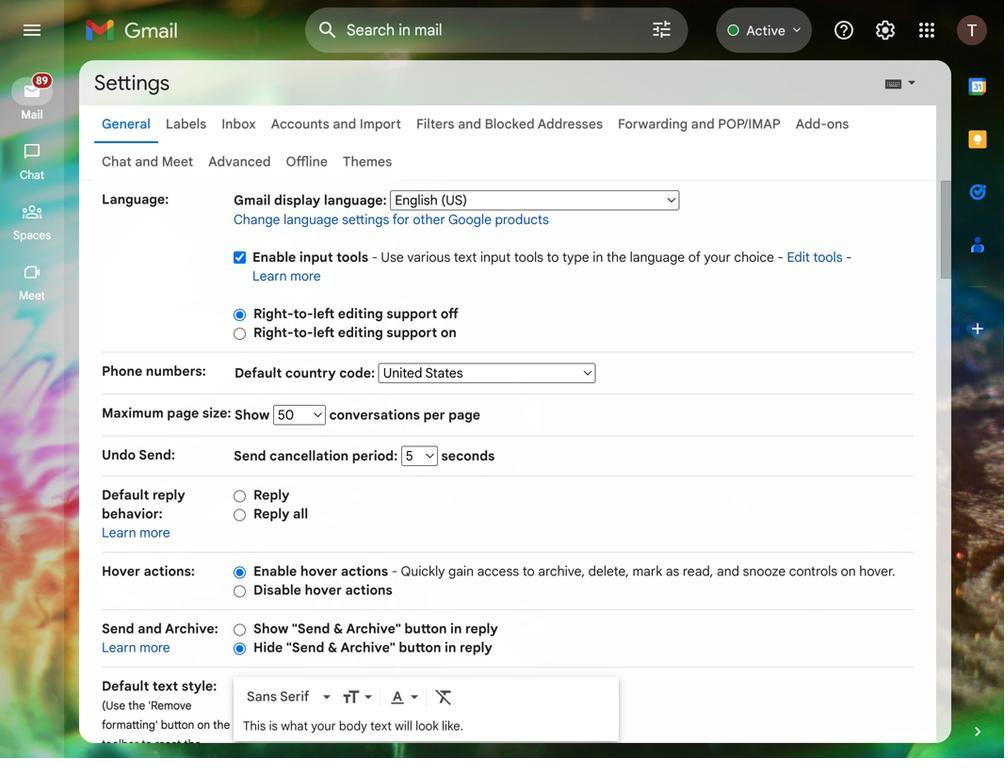 Task type: locate. For each thing, give the bounding box(es) containing it.
and
[[333, 116, 356, 132], [458, 116, 481, 132], [691, 116, 715, 132], [135, 154, 158, 170], [717, 563, 740, 580], [138, 621, 162, 637]]

archive:
[[165, 621, 218, 637]]

1 vertical spatial more
[[140, 525, 170, 541]]

learn inside send and archive: learn more
[[102, 640, 136, 656]]

enable up disable
[[253, 563, 297, 580]]

89 link
[[11, 73, 53, 106]]

1 vertical spatial to-
[[294, 325, 313, 341]]

editing
[[338, 306, 383, 322], [338, 325, 383, 341]]

2 horizontal spatial tools
[[814, 249, 843, 266]]

the
[[607, 249, 627, 266], [128, 699, 145, 713], [213, 718, 230, 733], [184, 738, 201, 752]]

send
[[234, 448, 266, 464], [102, 621, 134, 637]]

right- for right-to-left editing support on
[[253, 325, 294, 341]]

to- for right-to-left editing support on
[[294, 325, 313, 341]]

2 support from the top
[[387, 325, 437, 341]]

Hide "Send & Archive" button in reply radio
[[234, 642, 246, 656]]

left
[[313, 306, 335, 322], [313, 325, 335, 341]]

1 support from the top
[[387, 306, 437, 322]]

actions for disable
[[345, 582, 393, 599]]

2 reply from the top
[[253, 506, 290, 522]]

1 vertical spatial in
[[450, 621, 462, 637]]

send inside send and archive: learn more
[[102, 621, 134, 637]]

sans serif option
[[243, 688, 319, 706]]

right-
[[253, 306, 294, 322], [253, 325, 294, 341]]

the right type
[[607, 249, 627, 266]]

to- up default country code:
[[294, 325, 313, 341]]

0 vertical spatial to
[[547, 249, 559, 266]]

0 vertical spatial your
[[704, 249, 731, 266]]

meet heading
[[0, 288, 64, 303]]

button down "show "send & archive" button in reply"
[[399, 640, 441, 656]]

2 horizontal spatial to
[[547, 249, 559, 266]]

language left of
[[630, 249, 685, 266]]

0 vertical spatial learn
[[253, 268, 287, 285]]

send for send cancellation period:
[[234, 448, 266, 464]]

0 vertical spatial support
[[387, 306, 437, 322]]

0 vertical spatial reply
[[153, 487, 185, 504]]

meet down spaces heading
[[19, 289, 45, 303]]

1 horizontal spatial input
[[480, 249, 511, 266]]

1 vertical spatial reply
[[253, 506, 290, 522]]

reset
[[155, 738, 181, 752]]

1 input from the left
[[299, 249, 333, 266]]

show up hide at the bottom left of the page
[[253, 621, 289, 637]]

quickly
[[401, 563, 445, 580]]

reply for reply all
[[253, 506, 290, 522]]

0 horizontal spatial chat
[[20, 168, 44, 182]]

page left size:
[[167, 405, 199, 422]]

0 vertical spatial on
[[441, 325, 457, 341]]

1 vertical spatial on
[[841, 563, 856, 580]]

is
[[269, 719, 278, 734]]

0 horizontal spatial input
[[299, 249, 333, 266]]

2 right- from the top
[[253, 325, 294, 341]]

the up style)
[[184, 738, 201, 752]]

enable down change
[[253, 249, 296, 266]]

input down google
[[480, 249, 511, 266]]

learn more link
[[253, 268, 321, 285], [102, 525, 170, 541], [102, 640, 170, 656]]

navigation
[[0, 60, 66, 758]]

off
[[441, 306, 459, 322]]

tools right edit
[[814, 249, 843, 266]]

default up (use
[[102, 678, 149, 695]]

right- right right-to-left editing support off option
[[253, 306, 294, 322]]

1 vertical spatial language
[[630, 249, 685, 266]]

button up hide "send & archive" button in reply
[[405, 621, 447, 637]]

1 tools from the left
[[337, 249, 368, 266]]

0 vertical spatial to-
[[294, 306, 313, 322]]

0 vertical spatial in
[[593, 249, 603, 266]]

in right type
[[593, 249, 603, 266]]

0 vertical spatial enable
[[253, 249, 296, 266]]

chat for chat and meet
[[102, 154, 132, 170]]

button down 'remove
[[161, 718, 194, 733]]

select input tool image
[[906, 75, 918, 90]]

tools down the "settings"
[[337, 249, 368, 266]]

0 vertical spatial button
[[405, 621, 447, 637]]

your
[[704, 249, 731, 266], [311, 719, 336, 734]]

enable
[[253, 249, 296, 266], [253, 563, 297, 580]]

more for show "send & archive" button in reply
[[140, 640, 170, 656]]

body
[[339, 719, 367, 734]]

1 horizontal spatial send
[[234, 448, 266, 464]]

settings image
[[874, 19, 897, 41]]

and right filters
[[458, 116, 481, 132]]

on down style:
[[197, 718, 210, 733]]

1 right- from the top
[[253, 306, 294, 322]]

navigation containing mail
[[0, 60, 66, 758]]

2 vertical spatial button
[[161, 718, 194, 733]]

editing for on
[[338, 325, 383, 341]]

editing down right-to-left editing support off
[[338, 325, 383, 341]]

0 vertical spatial "send
[[292, 621, 330, 637]]

button for show "send & archive" button in reply
[[405, 621, 447, 637]]

1 editing from the top
[[338, 306, 383, 322]]

tools
[[337, 249, 368, 266], [514, 249, 544, 266], [814, 249, 843, 266]]

reply for show "send & archive" button in reply
[[465, 621, 498, 637]]

0 horizontal spatial on
[[197, 718, 210, 733]]

gmail
[[234, 192, 271, 209]]

1 vertical spatial right-
[[253, 325, 294, 341]]

0 vertical spatial show
[[235, 407, 273, 424]]

reply up formatting options toolbar
[[460, 640, 493, 656]]

0 vertical spatial actions
[[341, 563, 388, 580]]

text inside enable input tools - use various text input tools to type in the language of your choice - edit tools - learn more
[[454, 249, 477, 266]]

choice
[[734, 249, 774, 266]]

1 vertical spatial editing
[[338, 325, 383, 341]]

to-
[[294, 306, 313, 322], [294, 325, 313, 341]]

"send down disable hover actions
[[292, 621, 330, 637]]

2 vertical spatial more
[[140, 640, 170, 656]]

2 vertical spatial default
[[102, 678, 149, 695]]

more down behavior:
[[140, 525, 170, 541]]

on left hover. at the bottom right of page
[[841, 563, 856, 580]]

reply up reply all
[[253, 487, 290, 504]]

general
[[102, 116, 151, 132]]

1 vertical spatial learn more link
[[102, 525, 170, 541]]

learn more link down change
[[253, 268, 321, 285]]

change language settings for other google products link
[[234, 212, 549, 228]]

actions
[[341, 563, 388, 580], [345, 582, 393, 599]]

in
[[593, 249, 603, 266], [450, 621, 462, 637], [445, 640, 456, 656]]

to right access
[[523, 563, 535, 580]]

delete,
[[589, 563, 629, 580]]

None checkbox
[[234, 248, 246, 267]]

archive" for hide
[[341, 640, 396, 656]]

1 vertical spatial left
[[313, 325, 335, 341]]

send down hover
[[102, 621, 134, 637]]

in for show "send & archive" button in reply
[[450, 621, 462, 637]]

send up reply option on the left of the page
[[234, 448, 266, 464]]

0 horizontal spatial page
[[167, 405, 199, 422]]

chat down general on the top of page
[[102, 154, 132, 170]]

change
[[234, 212, 280, 228]]

right- right right-to-left editing support on option on the top left of page
[[253, 325, 294, 341]]

1 vertical spatial default
[[102, 487, 149, 504]]

0 vertical spatial meet
[[162, 154, 193, 170]]

0 vertical spatial &
[[333, 621, 343, 637]]

learn down change
[[253, 268, 287, 285]]

country
[[285, 365, 336, 382]]

your right of
[[704, 249, 731, 266]]

0 vertical spatial right-
[[253, 306, 294, 322]]

reply down access
[[465, 621, 498, 637]]

chat up spaces heading
[[20, 168, 44, 182]]

and left pop/imap
[[691, 116, 715, 132]]

2 to- from the top
[[294, 325, 313, 341]]

in up "remove formatting ‪(⌘\)‬" image
[[445, 640, 456, 656]]

and inside send and archive: learn more
[[138, 621, 162, 637]]

support down right-to-left editing support off
[[387, 325, 437, 341]]

1 horizontal spatial tools
[[514, 249, 544, 266]]

1 horizontal spatial your
[[704, 249, 731, 266]]

1 vertical spatial show
[[253, 621, 289, 637]]

more down archive:
[[140, 640, 170, 656]]

language
[[284, 212, 339, 228], [630, 249, 685, 266]]

text right various
[[454, 249, 477, 266]]

page
[[167, 405, 199, 422], [449, 407, 481, 424]]

import
[[360, 116, 401, 132]]

hover up disable hover actions
[[300, 563, 338, 580]]

1 vertical spatial learn
[[102, 525, 136, 541]]

1 reply from the top
[[253, 487, 290, 504]]

to- up the right-to-left editing support on
[[294, 306, 313, 322]]

& down "show "send & archive" button in reply"
[[328, 640, 338, 656]]

chat inside heading
[[20, 168, 44, 182]]

mail heading
[[0, 107, 64, 122]]

learn more link down archive:
[[102, 640, 170, 656]]

more inside send and archive: learn more
[[140, 640, 170, 656]]

tab list
[[952, 60, 1004, 691]]

default inside default reply behavior: learn more
[[102, 487, 149, 504]]

filters
[[416, 116, 455, 132]]

language down gmail display language:
[[284, 212, 339, 228]]

and left import
[[333, 116, 356, 132]]

2 left from the top
[[313, 325, 335, 341]]

1 vertical spatial button
[[399, 640, 441, 656]]

tools down products
[[514, 249, 544, 266]]

meet down labels in the top of the page
[[162, 154, 193, 170]]

on down off
[[441, 325, 457, 341]]

1 vertical spatial hover
[[305, 582, 342, 599]]

mail
[[21, 108, 43, 122]]

hover right disable
[[305, 582, 342, 599]]

"send right hide at the bottom left of the page
[[286, 640, 324, 656]]

in inside enable input tools - use various text input tools to type in the language of your choice - edit tools - learn more
[[593, 249, 603, 266]]

enable inside enable input tools - use various text input tools to type in the language of your choice - edit tools - learn more
[[253, 249, 296, 266]]

more up right-to-left editing support off
[[290, 268, 321, 285]]

0 vertical spatial send
[[234, 448, 266, 464]]

to left the reset
[[142, 738, 152, 752]]

1 vertical spatial &
[[328, 640, 338, 656]]

"send for show
[[292, 621, 330, 637]]

learn for default reply behavior: learn more
[[102, 525, 136, 541]]

- right the edit tools 'link'
[[846, 249, 852, 266]]

& up hide "send & archive" button in reply
[[333, 621, 343, 637]]

phone numbers:
[[102, 363, 206, 380]]

0 vertical spatial more
[[290, 268, 321, 285]]

2 vertical spatial learn
[[102, 640, 136, 656]]

1 to- from the top
[[294, 306, 313, 322]]

other
[[413, 212, 445, 228]]

1 left from the top
[[313, 306, 335, 322]]

gmail image
[[85, 11, 187, 49]]

reply up behavior:
[[153, 487, 185, 504]]

archive" for show
[[346, 621, 401, 637]]

reply for reply
[[253, 487, 290, 504]]

1 vertical spatial enable
[[253, 563, 297, 580]]

send and archive: learn more
[[102, 621, 218, 656]]

edit
[[787, 249, 810, 266]]

(use
[[102, 699, 125, 713]]

conversations per page
[[326, 407, 481, 424]]

archive" up hide "send & archive" button in reply
[[346, 621, 401, 637]]

and up language: in the top left of the page
[[135, 154, 158, 170]]

code:
[[339, 365, 375, 382]]

2 vertical spatial reply
[[460, 640, 493, 656]]

0 vertical spatial language
[[284, 212, 339, 228]]

0 vertical spatial editing
[[338, 306, 383, 322]]

to
[[547, 249, 559, 266], [523, 563, 535, 580], [142, 738, 152, 752]]

-
[[372, 249, 378, 266], [778, 249, 784, 266], [846, 249, 852, 266], [392, 563, 398, 580]]

support left off
[[387, 306, 437, 322]]

meet
[[162, 154, 193, 170], [19, 289, 45, 303]]

Disable hover actions radio
[[234, 584, 246, 599]]

0 horizontal spatial language
[[284, 212, 339, 228]]

look
[[416, 719, 439, 734]]

text
[[454, 249, 477, 266], [153, 678, 178, 695], [370, 719, 392, 734], [141, 757, 161, 758]]

to- for right-to-left editing support off
[[294, 306, 313, 322]]

2 input from the left
[[480, 249, 511, 266]]

2 vertical spatial to
[[142, 738, 152, 752]]

filters and blocked addresses link
[[416, 116, 603, 132]]

inbox
[[222, 116, 256, 132]]

learn down behavior:
[[102, 525, 136, 541]]

1 vertical spatial actions
[[345, 582, 393, 599]]

default down right-to-left editing support on option on the top left of page
[[235, 365, 282, 382]]

1 horizontal spatial to
[[523, 563, 535, 580]]

enable for enable input tools - use various text input tools to type in the language of your choice - edit tools - learn more
[[253, 249, 296, 266]]

add-ons
[[796, 116, 849, 132]]

0 vertical spatial hover
[[300, 563, 338, 580]]

actions:
[[144, 563, 195, 580]]

reply left the all
[[253, 506, 290, 522]]

left for right-to-left editing support on
[[313, 325, 335, 341]]

1 vertical spatial send
[[102, 621, 134, 637]]

0 horizontal spatial to
[[142, 738, 152, 752]]

0 horizontal spatial send
[[102, 621, 134, 637]]

editing up the right-to-left editing support on
[[338, 306, 383, 322]]

advanced search options image
[[643, 10, 681, 48]]

2 editing from the top
[[338, 325, 383, 341]]

archive" down "show "send & archive" button in reply"
[[341, 640, 396, 656]]

your right what
[[311, 719, 336, 734]]

spaces
[[13, 228, 51, 243]]

0 vertical spatial reply
[[253, 487, 290, 504]]

spaces heading
[[0, 228, 64, 243]]

undo
[[102, 447, 136, 464]]

learn for send and archive: learn more
[[102, 640, 136, 656]]

left up the right-to-left editing support on
[[313, 306, 335, 322]]

show
[[235, 407, 273, 424], [253, 621, 289, 637]]

0 vertical spatial archive"
[[346, 621, 401, 637]]

google
[[448, 212, 492, 228]]

1 vertical spatial reply
[[465, 621, 498, 637]]

in for hide "send & archive" button in reply
[[445, 640, 456, 656]]

1 vertical spatial archive"
[[341, 640, 396, 656]]

actions up disable hover actions
[[341, 563, 388, 580]]

2 vertical spatial in
[[445, 640, 456, 656]]

page right per
[[449, 407, 481, 424]]

input down gmail display language:
[[299, 249, 333, 266]]

themes
[[343, 154, 392, 170]]

1 horizontal spatial chat
[[102, 154, 132, 170]]

default up behavior:
[[102, 487, 149, 504]]

will
[[395, 719, 413, 734]]

2 vertical spatial on
[[197, 718, 210, 733]]

learn more link down behavior:
[[102, 525, 170, 541]]

more
[[290, 268, 321, 285], [140, 525, 170, 541], [140, 640, 170, 656]]

and for meet
[[135, 154, 158, 170]]

1 vertical spatial your
[[311, 719, 336, 734]]

to left type
[[547, 249, 559, 266]]

1 vertical spatial meet
[[19, 289, 45, 303]]

text down the reset
[[141, 757, 161, 758]]

- left quickly
[[392, 563, 398, 580]]

accounts
[[271, 116, 330, 132]]

0 vertical spatial default
[[235, 365, 282, 382]]

default inside default text style: (use the 'remove formatting' button on the toolbar to reset the default text style)
[[102, 678, 149, 695]]

0 horizontal spatial meet
[[19, 289, 45, 303]]

left down right-to-left editing support off
[[313, 325, 335, 341]]

button inside default text style: (use the 'remove formatting' button on the toolbar to reset the default text style)
[[161, 718, 194, 733]]

main menu image
[[21, 19, 43, 41]]

numbers:
[[146, 363, 206, 380]]

1 horizontal spatial meet
[[162, 154, 193, 170]]

send for send and archive: learn more
[[102, 621, 134, 637]]

learn up (use
[[102, 640, 136, 656]]

input
[[299, 249, 333, 266], [480, 249, 511, 266]]

show right size:
[[235, 407, 273, 424]]

more inside default reply behavior: learn more
[[140, 525, 170, 541]]

and left archive:
[[138, 621, 162, 637]]

learn inside default reply behavior: learn more
[[102, 525, 136, 541]]

in down gain
[[450, 621, 462, 637]]

2 vertical spatial learn more link
[[102, 640, 170, 656]]

disable hover actions
[[253, 582, 393, 599]]

0 vertical spatial left
[[313, 306, 335, 322]]

type
[[563, 249, 589, 266]]

1 vertical spatial support
[[387, 325, 437, 341]]

hover for enable
[[300, 563, 338, 580]]

1 vertical spatial "send
[[286, 640, 324, 656]]

default for default reply behavior: learn more
[[102, 487, 149, 504]]

"send
[[292, 621, 330, 637], [286, 640, 324, 656]]

0 horizontal spatial tools
[[337, 249, 368, 266]]

Reply all radio
[[234, 508, 246, 522]]

1 vertical spatial to
[[523, 563, 535, 580]]

hide
[[253, 640, 283, 656]]

actions up "show "send & archive" button in reply"
[[345, 582, 393, 599]]

reply
[[253, 487, 290, 504], [253, 506, 290, 522]]

the up formatting'
[[128, 699, 145, 713]]

reply
[[153, 487, 185, 504], [465, 621, 498, 637], [460, 640, 493, 656]]

style)
[[164, 757, 192, 758]]

1 horizontal spatial language
[[630, 249, 685, 266]]



Task type: describe. For each thing, give the bounding box(es) containing it.
snooze
[[743, 563, 786, 580]]

style:
[[182, 678, 217, 695]]

sans
[[247, 689, 277, 705]]

Reply radio
[[234, 489, 246, 503]]

and for pop/imap
[[691, 116, 715, 132]]

Search in mail search field
[[305, 8, 688, 53]]

Enable hover actions radio
[[234, 566, 246, 580]]

send cancellation period:
[[234, 448, 401, 464]]

support for on
[[387, 325, 437, 341]]

chat heading
[[0, 168, 64, 183]]

offline link
[[286, 154, 328, 170]]

maximum page size:
[[102, 405, 231, 422]]

formatting'
[[102, 718, 158, 733]]

learn more link for and
[[102, 640, 170, 656]]

remove formatting ‪(⌘\)‬ image
[[434, 688, 453, 706]]

2 tools from the left
[[514, 249, 544, 266]]

& for show
[[333, 621, 343, 637]]

addresses
[[538, 116, 603, 132]]

this
[[243, 719, 266, 734]]

read,
[[683, 563, 714, 580]]

"send for hide
[[286, 640, 324, 656]]

default for default country code:
[[235, 365, 282, 382]]

gain
[[448, 563, 474, 580]]

phone
[[102, 363, 142, 380]]

default
[[102, 757, 138, 758]]

like.
[[442, 719, 464, 734]]

mark
[[633, 563, 663, 580]]

and for archive:
[[138, 621, 162, 637]]

all
[[293, 506, 308, 522]]

serif
[[280, 689, 309, 705]]

offline
[[286, 154, 328, 170]]

chat for chat
[[20, 168, 44, 182]]

add-ons link
[[796, 116, 849, 132]]

settings
[[342, 212, 389, 228]]

use
[[381, 249, 404, 266]]

text up 'remove
[[153, 678, 178, 695]]

to inside enable input tools - use various text input tools to type in the language of your choice - edit tools - learn more
[[547, 249, 559, 266]]

default text style: (use the 'remove formatting' button on the toolbar to reset the default text style)
[[102, 678, 230, 758]]

enable for enable hover actions - quickly gain access to archive, delete, mark as read, and snooze controls on hover.
[[253, 563, 297, 580]]

chat and meet
[[102, 154, 193, 170]]

more inside enable input tools - use various text input tools to type in the language of your choice - edit tools - learn more
[[290, 268, 321, 285]]

right-to-left editing support off
[[253, 306, 459, 322]]

change language settings for other google products
[[234, 212, 549, 228]]

editing for off
[[338, 306, 383, 322]]

advanced
[[208, 154, 271, 170]]

labels link
[[166, 116, 207, 132]]

the inside enable input tools - use various text input tools to type in the language of your choice - edit tools - learn more
[[607, 249, 627, 266]]

access
[[477, 563, 519, 580]]

reply for hide "send & archive" button in reply
[[460, 640, 493, 656]]

to inside default text style: (use the 'remove formatting' button on the toolbar to reset the default text style)
[[142, 738, 152, 752]]

and for import
[[333, 116, 356, 132]]

default reply behavior: learn more
[[102, 487, 185, 541]]

various
[[407, 249, 451, 266]]

Search in mail text field
[[347, 21, 598, 40]]

send:
[[139, 447, 175, 464]]

inbox link
[[222, 116, 256, 132]]

disable
[[253, 582, 301, 599]]

settings
[[94, 70, 170, 96]]

show for show "send & archive" button in reply
[[253, 621, 289, 637]]

labels
[[166, 116, 207, 132]]

right-to-left editing support on
[[253, 325, 457, 341]]

button for hide "send & archive" button in reply
[[399, 640, 441, 656]]

2 horizontal spatial on
[[841, 563, 856, 580]]

reply all
[[253, 506, 308, 522]]

behavior:
[[102, 506, 163, 522]]

text left will
[[370, 719, 392, 734]]

undo send:
[[102, 447, 175, 464]]

forwarding
[[618, 116, 688, 132]]

- left use
[[372, 249, 378, 266]]

& for hide
[[328, 640, 338, 656]]

formatting options toolbar
[[239, 679, 613, 714]]

archive,
[[538, 563, 585, 580]]

show for show
[[235, 407, 273, 424]]

on inside default text style: (use the 'remove formatting' button on the toolbar to reset the default text style)
[[197, 718, 210, 733]]

enable input tools - use various text input tools to type in the language of your choice - edit tools - learn more
[[253, 249, 852, 285]]

enable hover actions - quickly gain access to archive, delete, mark as read, and snooze controls on hover.
[[253, 563, 896, 580]]

language inside enable input tools - use various text input tools to type in the language of your choice - edit tools - learn more
[[630, 249, 685, 266]]

ons
[[827, 116, 849, 132]]

seconds
[[438, 448, 495, 464]]

hover for disable
[[305, 582, 342, 599]]

hover actions:
[[102, 563, 195, 580]]

3 tools from the left
[[814, 249, 843, 266]]

add-
[[796, 116, 827, 132]]

1 horizontal spatial page
[[449, 407, 481, 424]]

hide "send & archive" button in reply
[[253, 640, 493, 656]]

controls
[[789, 563, 838, 580]]

blocked
[[485, 116, 535, 132]]

Right-to-left editing support on radio
[[234, 327, 246, 341]]

and right read,
[[717, 563, 740, 580]]

accounts and import link
[[271, 116, 401, 132]]

this is what your body text will look like.
[[243, 719, 464, 734]]

support image
[[833, 19, 855, 41]]

reply inside default reply behavior: learn more
[[153, 487, 185, 504]]

left for right-to-left editing support off
[[313, 306, 335, 322]]

your inside enable input tools - use various text input tools to type in the language of your choice - edit tools - learn more
[[704, 249, 731, 266]]

meet inside heading
[[19, 289, 45, 303]]

what
[[281, 719, 308, 734]]

maximum
[[102, 405, 164, 422]]

default for default text style: (use the 'remove formatting' button on the toolbar to reset the default text style)
[[102, 678, 149, 695]]

learn more link for reply
[[102, 525, 170, 541]]

right- for right-to-left editing support off
[[253, 306, 294, 322]]

'remove
[[148, 699, 192, 713]]

1 horizontal spatial on
[[441, 325, 457, 341]]

hover.
[[859, 563, 896, 580]]

default country code:
[[235, 365, 378, 382]]

of
[[688, 249, 701, 266]]

toolbar
[[102, 738, 139, 752]]

pop/imap
[[718, 116, 781, 132]]

hover
[[102, 563, 140, 580]]

language:
[[324, 192, 387, 209]]

more for reply
[[140, 525, 170, 541]]

learn inside enable input tools - use various text input tools to type in the language of your choice - edit tools - learn more
[[253, 268, 287, 285]]

general link
[[102, 116, 151, 132]]

actions for enable
[[341, 563, 388, 580]]

- left edit
[[778, 249, 784, 266]]

per
[[423, 407, 445, 424]]

forwarding and pop/imap
[[618, 116, 781, 132]]

support for off
[[387, 306, 437, 322]]

search in mail image
[[311, 13, 345, 47]]

for
[[393, 212, 410, 228]]

0 horizontal spatial your
[[311, 719, 336, 734]]

as
[[666, 563, 680, 580]]

Right-to-left editing support off radio
[[234, 308, 246, 322]]

show "send & archive" button in reply
[[253, 621, 498, 637]]

the left this
[[213, 718, 230, 733]]

display
[[274, 192, 321, 209]]

chat and meet link
[[102, 154, 193, 170]]

advanced link
[[208, 154, 271, 170]]

products
[[495, 212, 549, 228]]

Show "Send & Archive" button in reply radio
[[234, 623, 246, 637]]

themes link
[[343, 154, 392, 170]]

accounts and import
[[271, 116, 401, 132]]

period:
[[352, 448, 398, 464]]

0 vertical spatial learn more link
[[253, 268, 321, 285]]

cancellation
[[270, 448, 349, 464]]

and for blocked
[[458, 116, 481, 132]]

language:
[[102, 191, 169, 208]]



Task type: vqa. For each thing, say whether or not it's contained in the screenshot.
"Right-"
yes



